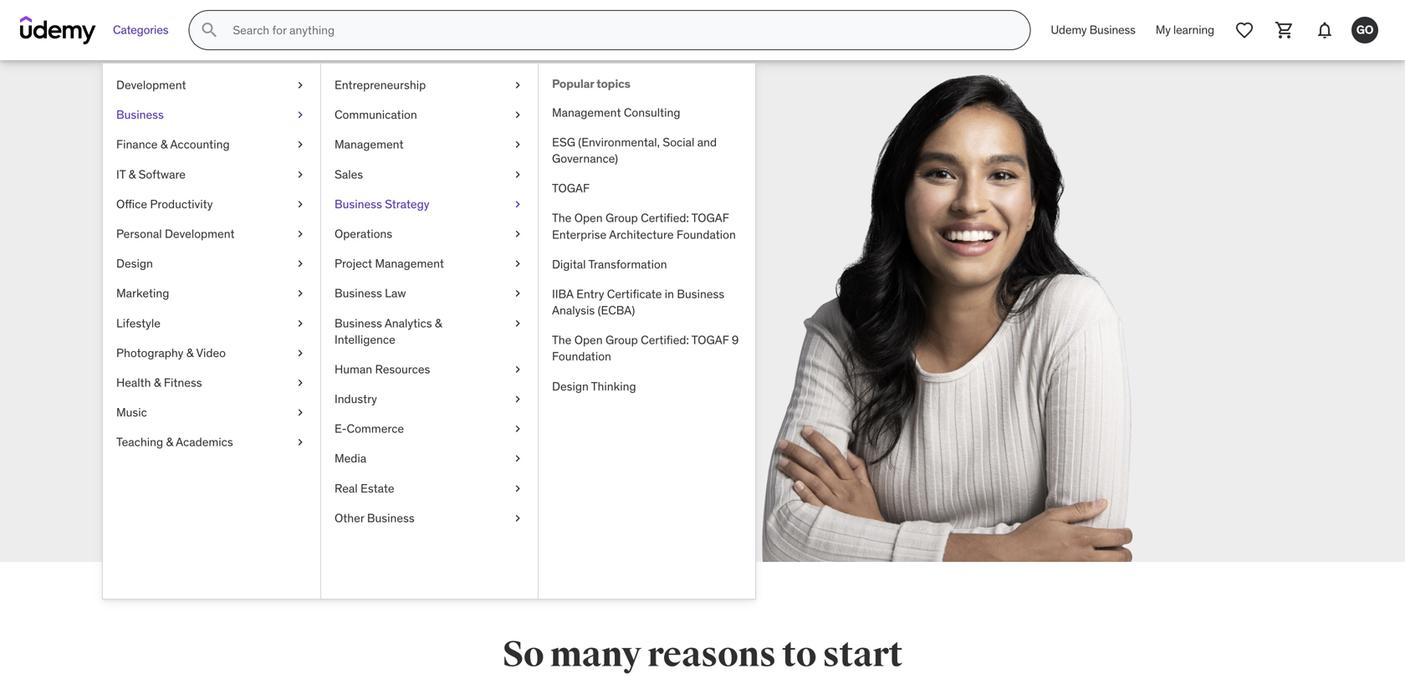 Task type: describe. For each thing, give the bounding box(es) containing it.
get started
[[294, 381, 365, 398]]

xsmall image for health & fitness
[[294, 375, 307, 391]]

togaf for the open group certified: togaf 9 foundation
[[692, 333, 729, 348]]

software
[[139, 167, 186, 182]]

finance
[[116, 137, 158, 152]]

management for management
[[335, 137, 404, 152]]

project management
[[335, 256, 444, 271]]

personal development
[[116, 226, 235, 241]]

accounting
[[170, 137, 230, 152]]

0 vertical spatial development
[[116, 77, 186, 92]]

& inside the business analytics & intelligence
[[435, 316, 442, 331]]

business law link
[[321, 279, 538, 308]]

get
[[294, 381, 317, 398]]

governance)
[[552, 151, 618, 166]]

commerce
[[347, 421, 404, 436]]

us
[[292, 255, 337, 308]]

certified: for foundation
[[641, 333, 689, 348]]

digital transformation
[[552, 257, 667, 272]]

business inside udemy business link
[[1090, 22, 1136, 37]]

xsmall image for design
[[294, 256, 307, 272]]

& for fitness
[[154, 375, 161, 390]]

my learning
[[1156, 22, 1215, 37]]

sales
[[335, 167, 363, 182]]

xsmall image for business
[[294, 107, 307, 123]]

the for the open group certified: togaf 9 foundation
[[552, 333, 572, 348]]

other business
[[335, 511, 415, 526]]

reasons
[[647, 633, 776, 677]]

to
[[782, 633, 817, 677]]

intelligence
[[335, 332, 395, 347]]

xsmall image for e-commerce
[[511, 421, 524, 437]]

—
[[231, 335, 245, 355]]

human
[[335, 362, 372, 377]]

open for architecture
[[574, 211, 603, 226]]

marketing link
[[103, 279, 320, 308]]

the open group certified: togaf 9 foundation link
[[539, 326, 755, 372]]

go
[[1357, 22, 1374, 37]]

shopping cart with 0 items image
[[1275, 20, 1295, 40]]

xsmall image for management
[[511, 137, 524, 153]]

media
[[335, 451, 366, 466]]

an
[[259, 313, 276, 333]]

xsmall image for teaching & academics
[[294, 434, 307, 451]]

started
[[319, 381, 365, 398]]

enterprise
[[552, 227, 607, 242]]

media link
[[321, 444, 538, 474]]

real estate
[[335, 481, 394, 496]]

xsmall image for other business
[[511, 510, 524, 527]]

marketing
[[116, 286, 169, 301]]

project
[[335, 256, 372, 271]]

transformation
[[588, 257, 667, 272]]

strategy
[[385, 196, 429, 212]]

xsmall image for media
[[511, 451, 524, 467]]

communication
[[335, 107, 417, 122]]

xsmall image for development
[[294, 77, 307, 93]]

togaf for the open group certified: togaf enterprise architecture foundation
[[692, 211, 729, 226]]

academics
[[176, 435, 233, 450]]

lifestyle link
[[103, 308, 320, 338]]

2 vertical spatial management
[[375, 256, 444, 271]]

xsmall image for business strategy
[[511, 196, 524, 212]]

xsmall image for personal development
[[294, 226, 307, 242]]

xsmall image for office productivity
[[294, 196, 307, 212]]

business analytics & intelligence
[[335, 316, 442, 347]]

project management link
[[321, 249, 538, 279]]

management for management consulting
[[552, 105, 621, 120]]

notifications image
[[1315, 20, 1335, 40]]

certified: for architecture
[[641, 211, 689, 226]]

health & fitness link
[[103, 368, 320, 398]]

photography & video link
[[103, 338, 320, 368]]

operations
[[335, 226, 392, 241]]

change
[[382, 313, 435, 333]]

iiba entry certificate in business analysis (ecba)
[[552, 286, 725, 318]]

foundation inside the open group certified: togaf enterprise architecture foundation
[[677, 227, 736, 242]]

xsmall image for photography & video
[[294, 345, 307, 361]]

entry
[[576, 286, 604, 302]]

health
[[116, 375, 151, 390]]

1 vertical spatial development
[[165, 226, 235, 241]]

many
[[550, 633, 641, 677]]

human resources link
[[321, 355, 538, 384]]

development link
[[103, 70, 320, 100]]

xsmall image for business analytics & intelligence
[[511, 315, 524, 332]]

iiba entry certificate in business analysis (ecba) link
[[539, 279, 755, 326]]

photography
[[116, 345, 183, 360]]

xsmall image for industry
[[511, 391, 524, 407]]

& for software
[[128, 167, 136, 182]]

xsmall image for marketing
[[294, 285, 307, 302]]

industry link
[[321, 384, 538, 414]]

resources
[[375, 362, 430, 377]]

udemy
[[1051, 22, 1087, 37]]

lives
[[196, 335, 227, 355]]

industry
[[335, 392, 377, 407]]

xsmall image for project management
[[511, 256, 524, 272]]

foundation inside the open group certified: togaf 9 foundation
[[552, 349, 611, 364]]

topics
[[597, 76, 631, 91]]

so many reasons to start
[[503, 633, 903, 677]]

business link
[[103, 100, 320, 130]]

group for foundation
[[606, 333, 638, 348]]



Task type: vqa. For each thing, say whether or not it's contained in the screenshot.
the Digital Transformation link
yes



Task type: locate. For each thing, give the bounding box(es) containing it.
open up enterprise
[[574, 211, 603, 226]]

xsmall image inside other business link
[[511, 510, 524, 527]]

open inside the open group certified: togaf enterprise architecture foundation
[[574, 211, 603, 226]]

the for the open group certified: togaf enterprise architecture foundation
[[552, 211, 572, 226]]

development down office productivity link
[[165, 226, 235, 241]]

business inside business law link
[[335, 286, 382, 301]]

xsmall image inside teaching & academics link
[[294, 434, 307, 451]]

xsmall image inside development link
[[294, 77, 307, 93]]

xsmall image inside business strategy link
[[511, 196, 524, 212]]

design for design
[[116, 256, 153, 271]]

productivity
[[150, 196, 213, 212]]

certified: inside the open group certified: togaf 9 foundation
[[641, 333, 689, 348]]

1 horizontal spatial design
[[552, 379, 589, 394]]

development down categories dropdown button at top
[[116, 77, 186, 92]]

group inside the open group certified: togaf enterprise architecture foundation
[[606, 211, 638, 226]]

xsmall image for human resources
[[511, 361, 524, 378]]

estate
[[361, 481, 394, 496]]

video
[[196, 345, 226, 360]]

& for accounting
[[160, 137, 168, 152]]

1 vertical spatial the
[[552, 333, 572, 348]]

2 vertical spatial togaf
[[692, 333, 729, 348]]

togaf down togaf link
[[692, 211, 729, 226]]

xsmall image for entrepreneurship
[[511, 77, 524, 93]]

xsmall image for finance & accounting
[[294, 137, 307, 153]]

the
[[552, 211, 572, 226], [552, 333, 572, 348]]

xsmall image for communication
[[511, 107, 524, 123]]

xsmall image inside marketing link
[[294, 285, 307, 302]]

foundation right architecture
[[677, 227, 736, 242]]

group for architecture
[[606, 211, 638, 226]]

instructor
[[280, 313, 348, 333]]

Search for anything text field
[[229, 16, 1010, 44]]

togaf inside the open group certified: togaf enterprise architecture foundation
[[692, 211, 729, 226]]

xsmall image inside lifestyle link
[[294, 315, 307, 332]]

2 certified: from the top
[[641, 333, 689, 348]]

and inside esg (environmental, social and governance)
[[697, 135, 717, 150]]

xsmall image inside entrepreneurship 'link'
[[511, 77, 524, 93]]

xsmall image inside "communication" link
[[511, 107, 524, 123]]

& right "health"
[[154, 375, 161, 390]]

management inside business strategy element
[[552, 105, 621, 120]]

1 vertical spatial open
[[574, 333, 603, 348]]

udemy business link
[[1041, 10, 1146, 50]]

& right finance
[[160, 137, 168, 152]]

e-commerce link
[[321, 414, 538, 444]]

business inside business strategy link
[[335, 196, 382, 212]]

0 vertical spatial and
[[697, 135, 717, 150]]

business right udemy
[[1090, 22, 1136, 37]]

group inside the open group certified: togaf 9 foundation
[[606, 333, 638, 348]]

xsmall image inside human resources link
[[511, 361, 524, 378]]

the open group certified: togaf enterprise architecture foundation
[[552, 211, 736, 242]]

design link
[[103, 249, 320, 279]]

teaching & academics link
[[103, 428, 320, 457]]

business law
[[335, 286, 406, 301]]

it
[[116, 167, 126, 182]]

0 horizontal spatial design
[[116, 256, 153, 271]]

& for academics
[[166, 435, 173, 450]]

xsmall image inside finance & accounting link
[[294, 137, 307, 153]]

xsmall image inside the personal development link
[[294, 226, 307, 242]]

1 vertical spatial design
[[552, 379, 589, 394]]

certified: down the iiba entry certificate in business analysis (ecba) link
[[641, 333, 689, 348]]

xsmall image inside office productivity link
[[294, 196, 307, 212]]

design down personal at the top of page
[[116, 256, 153, 271]]

business up finance
[[116, 107, 164, 122]]

1 vertical spatial management
[[335, 137, 404, 152]]

togaf left 9
[[692, 333, 729, 348]]

xsmall image inside operations link
[[511, 226, 524, 242]]

it & software
[[116, 167, 186, 182]]

analysis
[[552, 303, 595, 318]]

0 vertical spatial the
[[552, 211, 572, 226]]

the open group certified: togaf enterprise architecture foundation link
[[539, 203, 755, 250]]

architecture
[[609, 227, 674, 242]]

0 vertical spatial certified:
[[641, 211, 689, 226]]

business strategy link
[[321, 189, 538, 219]]

design thinking
[[552, 379, 636, 394]]

xsmall image inside real estate link
[[511, 480, 524, 497]]

photography & video
[[116, 345, 226, 360]]

business right the in
[[677, 286, 725, 302]]

management consulting
[[552, 105, 680, 120]]

xsmall image inside business analytics & intelligence link
[[511, 315, 524, 332]]

1 horizontal spatial foundation
[[677, 227, 736, 242]]

xsmall image for business law
[[511, 285, 524, 302]]

personal development link
[[103, 219, 320, 249]]

2 open from the top
[[574, 333, 603, 348]]

business strategy
[[335, 196, 429, 212]]

esg
[[552, 135, 575, 150]]

business inside iiba entry certificate in business analysis (ecba)
[[677, 286, 725, 302]]

iiba
[[552, 286, 574, 302]]

togaf inside the open group certified: togaf 9 foundation
[[692, 333, 729, 348]]

xsmall image inside "design" 'link'
[[294, 256, 307, 272]]

design inside business strategy element
[[552, 379, 589, 394]]

business inside business "link"
[[116, 107, 164, 122]]

my
[[1156, 22, 1171, 37]]

& right the teaching
[[166, 435, 173, 450]]

0 vertical spatial design
[[116, 256, 153, 271]]

and
[[697, 135, 717, 150], [352, 313, 379, 333]]

your
[[317, 335, 348, 355]]

and up own
[[352, 313, 379, 333]]

1 horizontal spatial and
[[697, 135, 717, 150]]

1 open from the top
[[574, 211, 603, 226]]

2 the from the top
[[552, 333, 572, 348]]

real
[[335, 481, 358, 496]]

the inside the open group certified: togaf 9 foundation
[[552, 333, 572, 348]]

xsmall image inside media link
[[511, 451, 524, 467]]

operations link
[[321, 219, 538, 249]]

xsmall image inside project management link
[[511, 256, 524, 272]]

get started link
[[196, 370, 463, 410]]

business down estate
[[367, 511, 415, 526]]

design inside 'link'
[[116, 256, 153, 271]]

the open group certified: togaf 9 foundation
[[552, 333, 739, 364]]

law
[[385, 286, 406, 301]]

1 vertical spatial certified:
[[641, 333, 689, 348]]

foundation
[[677, 227, 736, 242], [552, 349, 611, 364]]

wishlist image
[[1235, 20, 1255, 40]]

business up the "intelligence"
[[335, 316, 382, 331]]

0 vertical spatial togaf
[[552, 181, 590, 196]]

other business link
[[321, 503, 538, 533]]

design left thinking
[[552, 379, 589, 394]]

1 vertical spatial group
[[606, 333, 638, 348]]

and right social
[[697, 135, 717, 150]]

udemy business
[[1051, 22, 1136, 37]]

go link
[[1345, 10, 1385, 50]]

udemy image
[[20, 16, 96, 44]]

(environmental,
[[578, 135, 660, 150]]

management down popular topics
[[552, 105, 621, 120]]

0 horizontal spatial foundation
[[552, 349, 611, 364]]

xsmall image inside music link
[[294, 404, 307, 421]]

xsmall image inside management link
[[511, 137, 524, 153]]

& right it
[[128, 167, 136, 182]]

business inside other business link
[[367, 511, 415, 526]]

xsmall image
[[511, 107, 524, 123], [294, 137, 307, 153], [294, 196, 307, 212], [511, 196, 524, 212], [294, 226, 307, 242], [511, 226, 524, 242], [511, 256, 524, 272], [511, 285, 524, 302], [294, 315, 307, 332], [511, 361, 524, 378], [511, 391, 524, 407], [294, 404, 307, 421], [294, 434, 307, 451], [511, 480, 524, 497], [511, 510, 524, 527]]

come
[[196, 209, 311, 262]]

digital transformation link
[[539, 250, 755, 279]]

open down analysis
[[574, 333, 603, 348]]

xsmall image inside sales link
[[511, 166, 524, 183]]

9
[[732, 333, 739, 348]]

xsmall image for sales
[[511, 166, 524, 183]]

xsmall image inside health & fitness link
[[294, 375, 307, 391]]

office
[[116, 196, 147, 212]]

management up law
[[375, 256, 444, 271]]

business analytics & intelligence link
[[321, 308, 538, 355]]

xsmall image for lifestyle
[[294, 315, 307, 332]]

group
[[606, 211, 638, 226], [606, 333, 638, 348]]

popular topics
[[552, 76, 631, 91]]

xsmall image
[[294, 77, 307, 93], [511, 77, 524, 93], [294, 107, 307, 123], [511, 137, 524, 153], [294, 166, 307, 183], [511, 166, 524, 183], [294, 256, 307, 272], [294, 285, 307, 302], [511, 315, 524, 332], [294, 345, 307, 361], [294, 375, 307, 391], [511, 421, 524, 437], [511, 451, 524, 467]]

e-commerce
[[335, 421, 404, 436]]

xsmall image inside it & software link
[[294, 166, 307, 183]]

human resources
[[335, 362, 430, 377]]

xsmall image for operations
[[511, 226, 524, 242]]

business
[[1090, 22, 1136, 37], [116, 107, 164, 122], [335, 196, 382, 212], [335, 286, 382, 301], [677, 286, 725, 302], [335, 316, 382, 331], [367, 511, 415, 526]]

certified: up architecture
[[641, 211, 689, 226]]

business strategy element
[[538, 64, 755, 599]]

music
[[116, 405, 147, 420]]

and inside come teach with us become an instructor and change lives — including your own
[[352, 313, 379, 333]]

sales link
[[321, 160, 538, 189]]

fitness
[[164, 375, 202, 390]]

& right change
[[435, 316, 442, 331]]

design thinking link
[[539, 372, 755, 401]]

1 group from the top
[[606, 211, 638, 226]]

the down analysis
[[552, 333, 572, 348]]

consulting
[[624, 105, 680, 120]]

xsmall image for real estate
[[511, 480, 524, 497]]

own
[[352, 335, 381, 355]]

open inside the open group certified: togaf 9 foundation
[[574, 333, 603, 348]]

xsmall image inside business "link"
[[294, 107, 307, 123]]

0 vertical spatial open
[[574, 211, 603, 226]]

1 certified: from the top
[[641, 211, 689, 226]]

entrepreneurship
[[335, 77, 426, 92]]

business up operations
[[335, 196, 382, 212]]

xsmall image inside photography & video link
[[294, 345, 307, 361]]

other
[[335, 511, 364, 526]]

xsmall image for music
[[294, 404, 307, 421]]

open for foundation
[[574, 333, 603, 348]]

group down (ecba)
[[606, 333, 638, 348]]

xsmall image for it & software
[[294, 166, 307, 183]]

analytics
[[385, 316, 432, 331]]

popular
[[552, 76, 594, 91]]

2 group from the top
[[606, 333, 638, 348]]

1 vertical spatial and
[[352, 313, 379, 333]]

togaf inside togaf link
[[552, 181, 590, 196]]

1 vertical spatial togaf
[[692, 211, 729, 226]]

categories
[[113, 22, 168, 37]]

& left video
[[186, 345, 194, 360]]

(ecba)
[[598, 303, 635, 318]]

0 vertical spatial group
[[606, 211, 638, 226]]

1 the from the top
[[552, 211, 572, 226]]

e-
[[335, 421, 347, 436]]

group up architecture
[[606, 211, 638, 226]]

entrepreneurship link
[[321, 70, 538, 100]]

business down project
[[335, 286, 382, 301]]

0 vertical spatial management
[[552, 105, 621, 120]]

the inside the open group certified: togaf enterprise architecture foundation
[[552, 211, 572, 226]]

open
[[574, 211, 603, 226], [574, 333, 603, 348]]

in
[[665, 286, 674, 302]]

learning
[[1174, 22, 1215, 37]]

certified: inside the open group certified: togaf enterprise architecture foundation
[[641, 211, 689, 226]]

0 horizontal spatial and
[[352, 313, 379, 333]]

& for video
[[186, 345, 194, 360]]

the up enterprise
[[552, 211, 572, 226]]

xsmall image inside e-commerce link
[[511, 421, 524, 437]]

togaf down governance) in the top of the page
[[552, 181, 590, 196]]

start
[[823, 633, 903, 677]]

teaching & academics
[[116, 435, 233, 450]]

esg (environmental, social and governance)
[[552, 135, 717, 166]]

design for design thinking
[[552, 379, 589, 394]]

xsmall image inside industry link
[[511, 391, 524, 407]]

management down communication
[[335, 137, 404, 152]]

esg (environmental, social and governance) link
[[539, 127, 755, 174]]

communication link
[[321, 100, 538, 130]]

foundation up design thinking
[[552, 349, 611, 364]]

xsmall image inside business law link
[[511, 285, 524, 302]]

submit search image
[[199, 20, 219, 40]]

become
[[196, 313, 255, 333]]

finance & accounting link
[[103, 130, 320, 160]]

personal
[[116, 226, 162, 241]]

my learning link
[[1146, 10, 1225, 50]]

categories button
[[103, 10, 178, 50]]

1 vertical spatial foundation
[[552, 349, 611, 364]]

business inside the business analytics & intelligence
[[335, 316, 382, 331]]

0 vertical spatial foundation
[[677, 227, 736, 242]]



